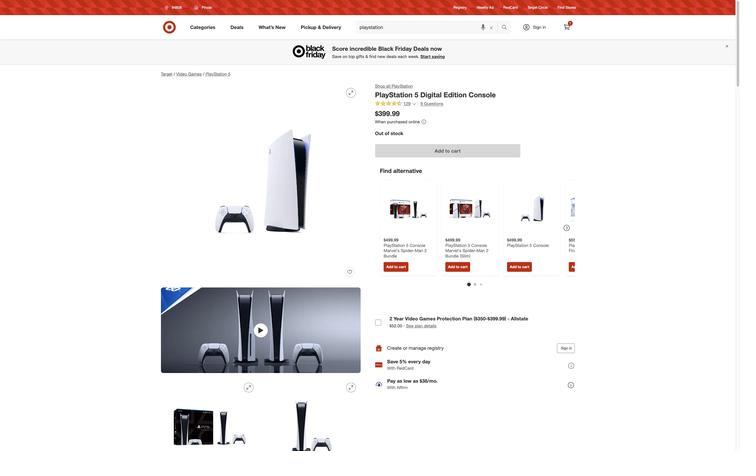 Task type: vqa. For each thing, say whether or not it's contained in the screenshot.
Women's Crispin Chelsea Boots - Universal Thread™'s Add to cart 'button'
no



Task type: locate. For each thing, give the bounding box(es) containing it.
console inside "$499.99 playstation 5 console marvel's spider-man 2 bundle (slim)"
[[472, 243, 487, 248]]

None checkbox
[[375, 320, 381, 326]]

console inside shop all playstation playstation 5 digital edition console
[[469, 91, 496, 99]]

redcard right ad
[[504, 5, 518, 10]]

plan
[[415, 324, 423, 329]]

plan
[[463, 316, 473, 322]]

1 vertical spatial find
[[380, 168, 392, 174]]

0 vertical spatial games
[[188, 71, 202, 77]]

2 marvel's from the left
[[446, 248, 462, 253]]

sign
[[534, 25, 542, 30], [562, 346, 569, 351]]

redcard down 5%
[[397, 366, 414, 371]]

out of stock
[[375, 131, 404, 137]]

games up details
[[420, 316, 436, 322]]

5
[[228, 71, 231, 77], [415, 91, 419, 99], [406, 243, 409, 248], [468, 243, 471, 248], [530, 243, 532, 248], [592, 243, 594, 248]]

games
[[188, 71, 202, 77], [420, 316, 436, 322]]

0 horizontal spatial man
[[415, 248, 423, 253]]

edition
[[444, 91, 467, 99]]

spider- for $499.99 playstation 5 console marvel's spider-man 2 bundle (slim)
[[463, 248, 477, 253]]

bundle inside "$499.99 playstation 5 console marvel's spider-man 2 bundle (slim)"
[[446, 254, 459, 259]]

video right target link
[[176, 71, 187, 77]]

1 vertical spatial sign
[[562, 346, 569, 351]]

0 horizontal spatial sign in
[[534, 25, 547, 30]]

0 vertical spatial sign
[[534, 25, 542, 30]]

pinole
[[202, 5, 212, 10]]

2 inside the 2 year video games protection plan ($350-$399.99) - allstate $52.00 · see plan details
[[390, 316, 393, 322]]

$499.99 inside "$499.99 playstation 5 console marvel's spider-man 2 bundle (slim)"
[[446, 238, 461, 243]]

add to cart button
[[375, 145, 521, 158], [384, 263, 409, 272], [446, 263, 471, 272], [507, 263, 532, 272]]

man inside "$499.99 playstation 5 console marvel's spider-man 2 bundle (slim)"
[[477, 248, 485, 253]]

2 / from the left
[[203, 71, 205, 77]]

console inside $499.99 playstation 5 console marvel's spider-man 2 bundle
[[410, 243, 426, 248]]

deals inside the "score incredible black friday deals now save on top gifts & find new deals each week. start saving"
[[414, 45, 429, 52]]

allstate
[[511, 316, 529, 322]]

save left on
[[332, 54, 342, 59]]

1 horizontal spatial sign in
[[562, 346, 573, 351]]

playstation
[[206, 71, 227, 77], [392, 84, 413, 89], [375, 91, 413, 99], [384, 243, 405, 248], [446, 243, 467, 248], [507, 243, 529, 248], [569, 243, 591, 248]]

purchased
[[388, 119, 408, 125]]

to
[[446, 148, 450, 154], [395, 265, 398, 270], [456, 265, 460, 270], [518, 265, 522, 270]]

1 vertical spatial in
[[570, 346, 573, 351]]

0 vertical spatial target
[[528, 5, 538, 10]]

1 horizontal spatial video
[[405, 316, 418, 322]]

playstation 5 console marvel's spider-man 2 bundle image
[[384, 184, 434, 234]]

playstation inside "$499.99 playstation 5 console marvel's spider-man 2 bundle (slim)"
[[446, 243, 467, 248]]

5 inside $559.99 playstation 5 console final fantasy xvi bundle
[[592, 243, 594, 248]]

games for protection
[[420, 316, 436, 322]]

playstation 5 digital edition console, 1 of 8 image
[[161, 83, 361, 283]]

2 horizontal spatial bundle
[[603, 248, 616, 253]]

$499.99 playstation 5 console
[[507, 238, 549, 248]]

129
[[404, 101, 411, 106]]

0 horizontal spatial find
[[380, 168, 392, 174]]

playstation 5 digital edition console, 4 of 8 image
[[263, 379, 361, 452]]

bundle inside $499.99 playstation 5 console marvel's spider-man 2 bundle
[[384, 254, 397, 259]]

console inside $559.99 playstation 5 console final fantasy xvi bundle
[[595, 243, 611, 248]]

console
[[469, 91, 496, 99], [410, 243, 426, 248], [472, 243, 487, 248], [534, 243, 549, 248], [595, 243, 611, 248]]

target left "circle" on the top
[[528, 5, 538, 10]]

marvel's inside "$499.99 playstation 5 console marvel's spider-man 2 bundle (slim)"
[[446, 248, 462, 253]]

1 vertical spatial target
[[161, 71, 173, 77]]

add
[[435, 148, 444, 154], [387, 265, 394, 270], [448, 265, 455, 270], [510, 265, 517, 270]]

$499.99 playstation 5 console marvel's spider-man 2 bundle
[[384, 238, 427, 259]]

0 vertical spatial with
[[388, 366, 396, 371]]

0 horizontal spatial deals
[[231, 24, 244, 30]]

in inside button
[[570, 346, 573, 351]]

2 inside "$499.99 playstation 5 console marvel's spider-man 2 bundle (slim)"
[[486, 248, 489, 253]]

target for target / video games / playstation 5
[[161, 71, 173, 77]]

games left the playstation 5 'link'
[[188, 71, 202, 77]]

1 horizontal spatial target
[[528, 5, 538, 10]]

pay as low as $38/mo. with affirm
[[388, 379, 438, 391]]

0 horizontal spatial spider-
[[401, 248, 415, 253]]

2 $499.99 from the left
[[446, 238, 461, 243]]

0 horizontal spatial redcard
[[397, 366, 414, 371]]

0 horizontal spatial marvel's
[[384, 248, 400, 253]]

video
[[176, 71, 187, 77], [405, 316, 418, 322]]

registry
[[428, 346, 444, 352]]

target circle link
[[528, 5, 548, 10]]

when purchased online
[[375, 119, 420, 125]]

spider- inside "$499.99 playstation 5 console marvel's spider-man 2 bundle (slim)"
[[463, 248, 477, 253]]

0 horizontal spatial 2
[[390, 316, 393, 322]]

0 vertical spatial deals
[[231, 24, 244, 30]]

$499.99
[[384, 238, 399, 243], [446, 238, 461, 243], [507, 238, 523, 243]]

what's
[[259, 24, 274, 30]]

fantasy
[[579, 248, 594, 253]]

sign in button
[[558, 344, 575, 354]]

1 vertical spatial games
[[420, 316, 436, 322]]

0 horizontal spatial $499.99
[[384, 238, 399, 243]]

0 vertical spatial redcard
[[504, 5, 518, 10]]

0 horizontal spatial in
[[543, 25, 547, 30]]

/ right target link
[[174, 71, 175, 77]]

& inside the "score incredible black friday deals now save on top gifts & find new deals each week. start saving"
[[366, 54, 368, 59]]

add to cart button for $499.99 playstation 5 console marvel's spider-man 2 bundle (slim)
[[446, 263, 471, 272]]

cart
[[452, 148, 461, 154], [399, 265, 406, 270], [461, 265, 468, 270], [523, 265, 530, 270]]

video up see
[[405, 316, 418, 322]]

redcard
[[504, 5, 518, 10], [397, 366, 414, 371]]

sign in
[[534, 25, 547, 30], [562, 346, 573, 351]]

stores
[[566, 5, 577, 10]]

with down pay
[[388, 386, 396, 391]]

as right the low
[[413, 379, 419, 385]]

with up pay
[[388, 366, 396, 371]]

0 horizontal spatial as
[[397, 379, 403, 385]]

add for $499.99 playstation 5 console
[[510, 265, 517, 270]]

see plan details button
[[407, 323, 437, 329]]

deals left what's
[[231, 24, 244, 30]]

0 vertical spatial save
[[332, 54, 342, 59]]

playstation 5 console final fantasy xvi bundle image
[[569, 184, 619, 234]]

1 horizontal spatial man
[[477, 248, 485, 253]]

saving
[[432, 54, 445, 59]]

5 inside $499.99 playstation 5 console marvel's spider-man 2 bundle
[[406, 243, 409, 248]]

marvel's inside $499.99 playstation 5 console marvel's spider-man 2 bundle
[[384, 248, 400, 253]]

or
[[403, 346, 408, 352]]

1 horizontal spatial &
[[366, 54, 368, 59]]

playstation 5 digital edition console, 2 of 8, play video image
[[161, 288, 361, 374]]

2 year video games protection plan ($350-$399.99) - allstate $52.00 · see plan details
[[390, 316, 529, 329]]

1 horizontal spatial games
[[420, 316, 436, 322]]

each
[[398, 54, 408, 59]]

$399.99
[[375, 109, 400, 118]]

$499.99 for $499.99 playstation 5 console
[[507, 238, 523, 243]]

1 horizontal spatial spider-
[[463, 248, 477, 253]]

target link
[[161, 71, 173, 77]]

1 vertical spatial redcard
[[397, 366, 414, 371]]

to for $499.99 playstation 5 console marvel's spider-man 2 bundle (slim)
[[456, 265, 460, 270]]

add to cart
[[435, 148, 461, 154], [387, 265, 406, 270], [448, 265, 468, 270], [510, 265, 530, 270]]

target for target circle
[[528, 5, 538, 10]]

$499.99 inside the $499.99 playstation 5 console
[[507, 238, 523, 243]]

friday
[[396, 45, 412, 52]]

pickup & delivery link
[[296, 21, 349, 34]]

7
[[570, 22, 572, 25]]

marvel's for playstation 5 console marvel's spider-man 2 bundle
[[384, 248, 400, 253]]

1 horizontal spatial 2
[[425, 248, 427, 253]]

&
[[318, 24, 322, 30], [366, 54, 368, 59]]

to for $499.99 playstation 5 console marvel's spider-man 2 bundle
[[395, 265, 398, 270]]

add to cart for $499.99 playstation 5 console
[[510, 265, 530, 270]]

save inside the "score incredible black friday deals now save on top gifts & find new deals each week. start saving"
[[332, 54, 342, 59]]

registry
[[454, 5, 467, 10]]

0 horizontal spatial save
[[332, 54, 342, 59]]

0 vertical spatial in
[[543, 25, 547, 30]]

$499.99 inside $499.99 playstation 5 console marvel's spider-man 2 bundle
[[384, 238, 399, 243]]

5 inside the $499.99 playstation 5 console
[[530, 243, 532, 248]]

search
[[499, 25, 514, 31]]

2 spider- from the left
[[463, 248, 477, 253]]

1 with from the top
[[388, 366, 396, 371]]

1 $499.99 from the left
[[384, 238, 399, 243]]

2 horizontal spatial $499.99
[[507, 238, 523, 243]]

save left 5%
[[388, 359, 399, 365]]

protection
[[437, 316, 461, 322]]

as
[[397, 379, 403, 385], [413, 379, 419, 385]]

What can we help you find? suggestions appear below search field
[[356, 21, 504, 34]]

$559.99 playstation 5 console final fantasy xvi bundle
[[569, 238, 616, 253]]

find left alternative
[[380, 168, 392, 174]]

spider- inside $499.99 playstation 5 console marvel's spider-man 2 bundle
[[401, 248, 415, 253]]

now
[[431, 45, 442, 52]]

9 questions
[[421, 101, 444, 106]]

spider-
[[401, 248, 415, 253], [463, 248, 477, 253]]

$399.99)
[[488, 316, 507, 322]]

playstation 5 digital edition console, 3 of 8 image
[[161, 379, 259, 452]]

2 inside $499.99 playstation 5 console marvel's spider-man 2 bundle
[[425, 248, 427, 253]]

1 man from the left
[[415, 248, 423, 253]]

find
[[558, 5, 565, 10], [380, 168, 392, 174]]

0 horizontal spatial games
[[188, 71, 202, 77]]

affirm
[[397, 386, 408, 391]]

1 horizontal spatial /
[[203, 71, 205, 77]]

games inside the 2 year video games protection plan ($350-$399.99) - allstate $52.00 · see plan details
[[420, 316, 436, 322]]

with inside save 5% every day with redcard
[[388, 366, 396, 371]]

playstation inside the $499.99 playstation 5 console
[[507, 243, 529, 248]]

1 marvel's from the left
[[384, 248, 400, 253]]

create
[[388, 346, 402, 352]]

0 horizontal spatial /
[[174, 71, 175, 77]]

man inside $499.99 playstation 5 console marvel's spider-man 2 bundle
[[415, 248, 423, 253]]

year
[[394, 316, 404, 322]]

as up affirm
[[397, 379, 403, 385]]

0 vertical spatial &
[[318, 24, 322, 30]]

1 horizontal spatial bundle
[[446, 254, 459, 259]]

deals up 'start'
[[414, 45, 429, 52]]

1 horizontal spatial find
[[558, 5, 565, 10]]

0 horizontal spatial sign
[[534, 25, 542, 30]]

2 horizontal spatial 2
[[486, 248, 489, 253]]

1 horizontal spatial in
[[570, 346, 573, 351]]

& left the find
[[366, 54, 368, 59]]

black
[[379, 45, 394, 52]]

2 for $499.99 playstation 5 console marvel's spider-man 2 bundle (slim)
[[486, 248, 489, 253]]

0 vertical spatial video
[[176, 71, 187, 77]]

1 vertical spatial &
[[366, 54, 368, 59]]

find left stores
[[558, 5, 565, 10]]

bundle for playstation 5 console marvel's spider-man 2 bundle (slim)
[[446, 254, 459, 259]]

5 for $499.99 playstation 5 console marvel's spider-man 2 bundle (slim)
[[468, 243, 471, 248]]

& right pickup
[[318, 24, 322, 30]]

2 man from the left
[[477, 248, 485, 253]]

0 vertical spatial sign in
[[534, 25, 547, 30]]

save inside save 5% every day with redcard
[[388, 359, 399, 365]]

1 horizontal spatial $499.99
[[446, 238, 461, 243]]

in
[[543, 25, 547, 30], [570, 346, 573, 351]]

every
[[409, 359, 421, 365]]

0 horizontal spatial bundle
[[384, 254, 397, 259]]

playstation inside $499.99 playstation 5 console marvel's spider-man 2 bundle
[[384, 243, 405, 248]]

cart for $499.99 playstation 5 console marvel's spider-man 2 bundle
[[399, 265, 406, 270]]

1 horizontal spatial save
[[388, 359, 399, 365]]

2 with from the top
[[388, 386, 396, 391]]

1 vertical spatial with
[[388, 386, 396, 391]]

1 horizontal spatial as
[[413, 379, 419, 385]]

1 spider- from the left
[[401, 248, 415, 253]]

console inside the $499.99 playstation 5 console
[[534, 243, 549, 248]]

bundle
[[603, 248, 616, 253], [384, 254, 397, 259], [446, 254, 459, 259]]

1 vertical spatial sign in
[[562, 346, 573, 351]]

0 horizontal spatial video
[[176, 71, 187, 77]]

target left video games link
[[161, 71, 173, 77]]

5 inside "$499.99 playstation 5 console marvel's spider-man 2 bundle (slim)"
[[468, 243, 471, 248]]

target
[[528, 5, 538, 10], [161, 71, 173, 77]]

top
[[349, 54, 355, 59]]

1 vertical spatial deals
[[414, 45, 429, 52]]

gifts
[[356, 54, 365, 59]]

1 vertical spatial video
[[405, 316, 418, 322]]

out
[[375, 131, 384, 137]]

save
[[332, 54, 342, 59], [388, 359, 399, 365]]

1 as from the left
[[397, 379, 403, 385]]

0 vertical spatial find
[[558, 5, 565, 10]]

1 horizontal spatial marvel's
[[446, 248, 462, 253]]

3 $499.99 from the left
[[507, 238, 523, 243]]

0 horizontal spatial target
[[161, 71, 173, 77]]

with
[[388, 366, 396, 371], [388, 386, 396, 391]]

1 vertical spatial save
[[388, 359, 399, 365]]

video inside the 2 year video games protection plan ($350-$399.99) - allstate $52.00 · see plan details
[[405, 316, 418, 322]]

1 horizontal spatial sign
[[562, 346, 569, 351]]

/ left the playstation 5 'link'
[[203, 71, 205, 77]]

1 horizontal spatial deals
[[414, 45, 429, 52]]

man
[[415, 248, 423, 253], [477, 248, 485, 253]]

pickup
[[301, 24, 317, 30]]



Task type: describe. For each thing, give the bounding box(es) containing it.
score incredible black friday deals now save on top gifts & find new deals each week. start saving
[[332, 45, 445, 59]]

$52.00
[[390, 324, 403, 329]]

with inside pay as low as $38/mo. with affirm
[[388, 386, 396, 391]]

questions
[[425, 101, 444, 106]]

registry link
[[454, 5, 467, 10]]

man for playstation 5 console marvel's spider-man 2 bundle
[[415, 248, 423, 253]]

stock
[[391, 131, 404, 137]]

image gallery element
[[161, 83, 361, 452]]

search button
[[499, 21, 514, 35]]

$38/mo.
[[420, 379, 438, 385]]

add to cart for $499.99 playstation 5 console marvel's spider-man 2 bundle (slim)
[[448, 265, 468, 270]]

5%
[[400, 359, 407, 365]]

add to cart for $499.99 playstation 5 console marvel's spider-man 2 bundle
[[387, 265, 406, 270]]

console for $559.99 playstation 5 console final fantasy xvi bundle
[[595, 243, 611, 248]]

playstation 5 console marvel's spider-man 2 bundle (slim) image
[[446, 184, 495, 234]]

deals link
[[226, 21, 251, 34]]

cart for $499.99 playstation 5 console marvel's spider-man 2 bundle (slim)
[[461, 265, 468, 270]]

new
[[378, 54, 386, 59]]

all
[[387, 84, 391, 89]]

-
[[508, 316, 510, 322]]

add to cart button for $499.99 playstation 5 console
[[507, 263, 532, 272]]

man for playstation 5 console marvel's spider-man 2 bundle (slim)
[[477, 248, 485, 253]]

find for find stores
[[558, 5, 565, 10]]

of
[[385, 131, 390, 137]]

add for $499.99 playstation 5 console marvel's spider-man 2 bundle (slim)
[[448, 265, 455, 270]]

$499.99 playstation 5 console marvel's spider-man 2 bundle (slim)
[[446, 238, 489, 259]]

delivery
[[323, 24, 342, 30]]

circle
[[539, 5, 548, 10]]

2 for $499.99 playstation 5 console marvel's spider-man 2 bundle
[[425, 248, 427, 253]]

final
[[569, 248, 578, 253]]

video for year
[[405, 316, 418, 322]]

0 horizontal spatial &
[[318, 24, 322, 30]]

129 link
[[375, 100, 417, 108]]

add to cart button for $499.99 playstation 5 console marvel's spider-man 2 bundle
[[384, 263, 409, 272]]

7 link
[[561, 21, 574, 34]]

low
[[404, 379, 412, 385]]

score
[[332, 45, 348, 52]]

details
[[424, 324, 437, 329]]

1 / from the left
[[174, 71, 175, 77]]

weekly ad
[[477, 5, 494, 10]]

target / video games / playstation 5
[[161, 71, 231, 77]]

redcard inside save 5% every day with redcard
[[397, 366, 414, 371]]

video games link
[[176, 71, 202, 77]]

alternative
[[394, 168, 422, 174]]

incredible
[[350, 45, 377, 52]]

($350-
[[474, 316, 488, 322]]

start
[[421, 54, 431, 59]]

5 for $559.99 playstation 5 console final fantasy xvi bundle
[[592, 243, 594, 248]]

day
[[423, 359, 431, 365]]

deals
[[387, 54, 397, 59]]

ad
[[490, 5, 494, 10]]

what's new
[[259, 24, 286, 30]]

find stores link
[[558, 5, 577, 10]]

console for $499.99 playstation 5 console marvel's spider-man 2 bundle
[[410, 243, 426, 248]]

·
[[404, 323, 405, 329]]

shop all playstation playstation 5 digital edition console
[[375, 84, 496, 99]]

games for /
[[188, 71, 202, 77]]

when
[[375, 119, 386, 125]]

94806
[[172, 5, 182, 10]]

bundle inside $559.99 playstation 5 console final fantasy xvi bundle
[[603, 248, 616, 253]]

console for $499.99 playstation 5 console
[[534, 243, 549, 248]]

on
[[343, 54, 348, 59]]

pay
[[388, 379, 396, 385]]

target circle
[[528, 5, 548, 10]]

categories
[[190, 24, 216, 30]]

5 for $499.99 playstation 5 console
[[530, 243, 532, 248]]

see
[[407, 324, 414, 329]]

week.
[[409, 54, 420, 59]]

sign in inside button
[[562, 346, 573, 351]]

pinole button
[[191, 2, 216, 13]]

redcard link
[[504, 5, 518, 10]]

94806 button
[[161, 2, 188, 13]]

spider- for $499.99 playstation 5 console marvel's spider-man 2 bundle
[[401, 248, 415, 253]]

marvel's for playstation 5 console marvel's spider-man 2 bundle (slim)
[[446, 248, 462, 253]]

find alternative
[[380, 168, 422, 174]]

find stores
[[558, 5, 577, 10]]

$499.99 for $499.99 playstation 5 console marvel's spider-man 2 bundle (slim)
[[446, 238, 461, 243]]

add for $499.99 playstation 5 console marvel's spider-man 2 bundle
[[387, 265, 394, 270]]

9
[[421, 101, 423, 106]]

1 horizontal spatial redcard
[[504, 5, 518, 10]]

$559.99
[[569, 238, 584, 243]]

sign inside button
[[562, 346, 569, 351]]

$499.99 for $499.99 playstation 5 console marvel's spider-man 2 bundle
[[384, 238, 399, 243]]

2 as from the left
[[413, 379, 419, 385]]

5 for $499.99 playstation 5 console marvel's spider-man 2 bundle
[[406, 243, 409, 248]]

(slim)
[[460, 254, 471, 259]]

video for /
[[176, 71, 187, 77]]

create or manage registry
[[388, 346, 444, 352]]

5 inside shop all playstation playstation 5 digital edition console
[[415, 91, 419, 99]]

playstation inside $559.99 playstation 5 console final fantasy xvi bundle
[[569, 243, 591, 248]]

new
[[276, 24, 286, 30]]

9 questions link
[[418, 100, 444, 107]]

playstation 5 console image
[[507, 184, 557, 234]]

to for $499.99 playstation 5 console
[[518, 265, 522, 270]]

online
[[409, 119, 420, 125]]

weekly ad link
[[477, 5, 494, 10]]

weekly
[[477, 5, 489, 10]]

sign in link
[[518, 21, 556, 34]]

what's new link
[[254, 21, 294, 34]]

find for find alternative
[[380, 168, 392, 174]]

pickup & delivery
[[301, 24, 342, 30]]

shop
[[375, 84, 385, 89]]

bundle for playstation 5 console marvel's spider-man 2 bundle
[[384, 254, 397, 259]]

console for $499.99 playstation 5 console marvel's spider-man 2 bundle (slim)
[[472, 243, 487, 248]]

find
[[370, 54, 377, 59]]

xvi
[[595, 248, 601, 253]]

digital
[[421, 91, 442, 99]]

cart for $499.99 playstation 5 console
[[523, 265, 530, 270]]



